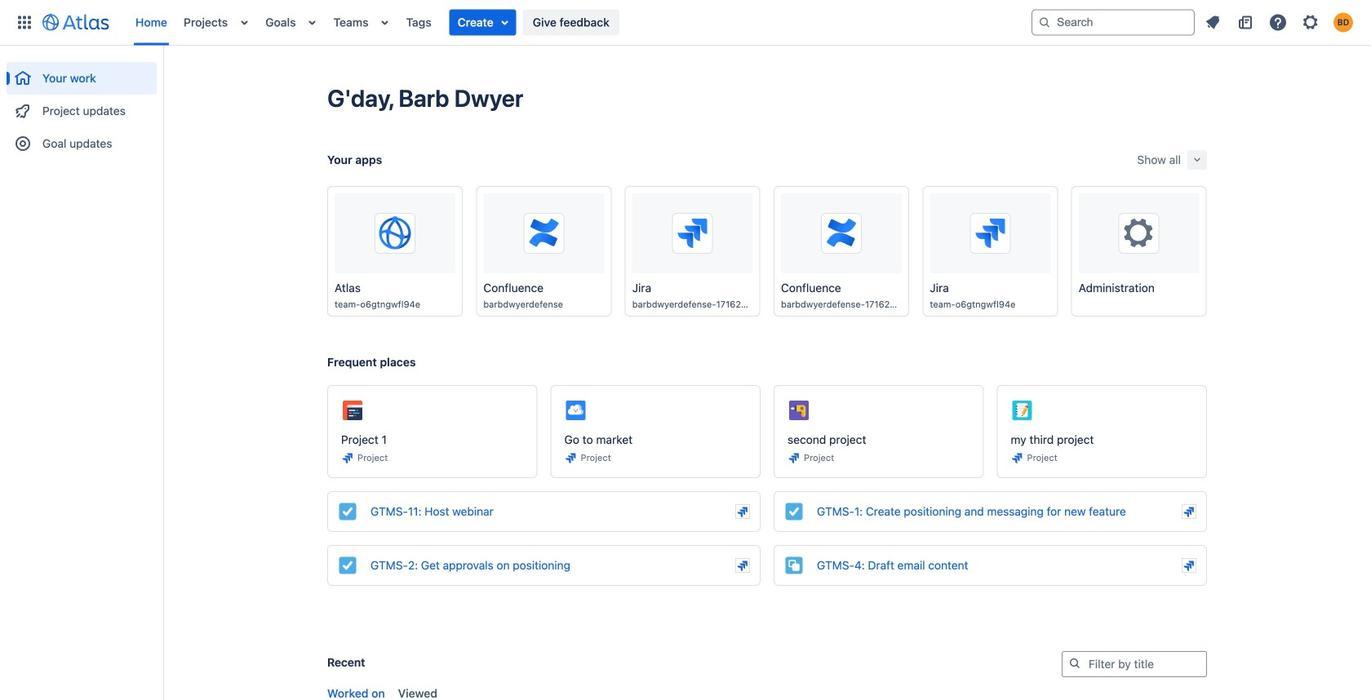 Task type: vqa. For each thing, say whether or not it's contained in the screenshot.
dialog
no



Task type: locate. For each thing, give the bounding box(es) containing it.
banner
[[0, 0, 1371, 46]]

Search field
[[1032, 9, 1195, 36]]

list item
[[450, 9, 517, 36]]

help image
[[1269, 13, 1288, 32]]

search image
[[1038, 16, 1051, 29]]

switch to... image
[[15, 13, 34, 32]]

top element
[[10, 0, 1032, 45]]

jira image
[[341, 451, 354, 465], [788, 451, 801, 465], [1011, 451, 1024, 465], [1011, 451, 1024, 465], [1183, 505, 1196, 519], [736, 559, 749, 572], [736, 559, 749, 572]]

jira image
[[341, 451, 354, 465], [565, 451, 578, 465], [565, 451, 578, 465], [788, 451, 801, 465], [736, 505, 749, 519], [736, 505, 749, 519], [1183, 505, 1196, 519], [1183, 559, 1196, 572], [1183, 559, 1196, 572]]

group
[[7, 46, 157, 165]]

notifications image
[[1203, 13, 1223, 32]]

tab list
[[321, 681, 1207, 700]]

list
[[127, 0, 1032, 45], [1198, 9, 1362, 36]]

None search field
[[1032, 9, 1195, 36]]

list item inside top element
[[450, 9, 517, 36]]

0 horizontal spatial list
[[127, 0, 1032, 45]]

account image
[[1334, 13, 1354, 32]]



Task type: describe. For each thing, give the bounding box(es) containing it.
settings image
[[1120, 214, 1159, 253]]

1 horizontal spatial list
[[1198, 9, 1362, 36]]

Filter by title field
[[1063, 653, 1207, 676]]

expand icon image
[[1191, 153, 1204, 167]]

search image
[[1069, 657, 1082, 670]]

settings image
[[1301, 13, 1321, 32]]



